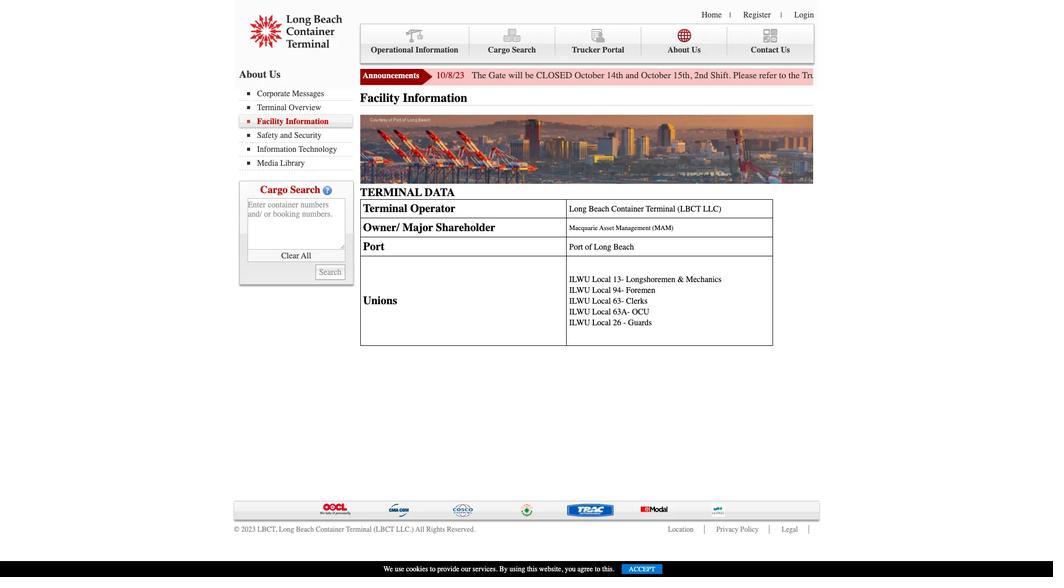 Task type: describe. For each thing, give the bounding box(es) containing it.
web
[[871, 70, 887, 81]]

privacy policy
[[717, 525, 759, 534]]

1 horizontal spatial to
[[595, 565, 601, 574]]

contact
[[751, 45, 779, 55]]

-
[[624, 318, 626, 327]]

truck
[[803, 70, 824, 81]]

location
[[668, 525, 694, 534]]

privacy
[[717, 525, 739, 534]]

safety and security link
[[247, 131, 353, 140]]

0 vertical spatial facility
[[360, 91, 400, 105]]

cargo inside menu bar
[[488, 45, 510, 55]]

corporate
[[257, 89, 290, 98]]

information inside "link"
[[416, 45, 459, 55]]

please
[[734, 70, 757, 81]]

library
[[280, 159, 305, 168]]

0 vertical spatial long
[[594, 242, 612, 252]]

further
[[922, 70, 947, 81]]

1 vertical spatial about us
[[239, 68, 281, 80]]

0 horizontal spatial cargo
[[260, 184, 288, 196]]

1 horizontal spatial container
[[612, 204, 644, 214]]

operational information link
[[361, 27, 470, 56]]

5 local from the top
[[593, 318, 611, 327]]

terminal inside the corporate messages terminal overview facility information safety and security information technology media library
[[257, 103, 287, 112]]

2 vertical spatial beach
[[296, 525, 314, 534]]

10/8/23 the gate will be closed october 14th and october 15th, 2nd shift. please refer to the truck gate hours web page for further gate details for the week.
[[436, 70, 1043, 81]]

details
[[967, 70, 992, 81]]

​​long beach container terminal (lbct llc)
[[570, 204, 722, 214]]

facility inside the corporate messages terminal overview facility information safety and security information technology media library
[[257, 117, 284, 126]]

1 vertical spatial terminal
[[646, 204, 676, 214]]

the
[[472, 70, 487, 81]]

data
[[425, 186, 455, 199]]

&
[[678, 275, 684, 284]]

agree
[[578, 565, 593, 574]]

accept
[[629, 565, 656, 573]]

llc)
[[703, 204, 722, 214]]

we use cookies to provide our services. by using this website, you agree to this.
[[384, 565, 615, 574]]

management
[[616, 224, 651, 232]]

​terminal
[[363, 202, 408, 215]]

26
[[613, 318, 622, 327]]

technology
[[299, 145, 337, 154]]

14th
[[607, 70, 623, 81]]

15th,
[[674, 70, 692, 81]]

you
[[565, 565, 576, 574]]

2 the from the left
[[1007, 70, 1018, 81]]

this.
[[603, 565, 615, 574]]

​​owner/
[[363, 221, 400, 234]]

register link
[[744, 10, 771, 20]]

2 | from the left
[[781, 11, 782, 20]]

1 local from the top
[[593, 275, 611, 284]]

0 horizontal spatial (lbct
[[374, 525, 394, 534]]

this
[[527, 565, 538, 574]]

1 the from the left
[[789, 70, 800, 81]]

lbct,
[[258, 525, 277, 534]]

cookies
[[406, 565, 428, 574]]

overview
[[289, 103, 321, 112]]

​​​​terminal
[[360, 186, 422, 199]]

provide
[[438, 565, 460, 574]]

ocu
[[632, 307, 650, 317]]

​ilwu
[[570, 275, 590, 284]]

contact us
[[751, 45, 790, 55]]

asset
[[600, 224, 614, 232]]

10/8/23
[[436, 70, 465, 81]]

hours
[[846, 70, 869, 81]]

3 local from the top
[[593, 296, 611, 306]]

longshoremen
[[626, 275, 676, 284]]

2023
[[241, 525, 256, 534]]

be
[[525, 70, 534, 81]]

cargo search link
[[470, 27, 556, 56]]

1 vertical spatial beach
[[614, 242, 634, 252]]

0 horizontal spatial container
[[316, 525, 344, 534]]

operational
[[371, 45, 414, 55]]

0 horizontal spatial us
[[269, 68, 281, 80]]

94-
[[613, 286, 624, 295]]

legal link
[[782, 525, 798, 534]]

login
[[795, 10, 814, 20]]

1 vertical spatial cargo search
[[260, 184, 321, 196]]

clear all button
[[247, 250, 345, 262]]

about inside about us link
[[668, 45, 690, 55]]

clear all
[[281, 251, 311, 260]]

of
[[585, 242, 592, 252]]

home link
[[702, 10, 722, 20]]

cargo search inside menu bar
[[488, 45, 536, 55]]

terminal overview link
[[247, 103, 353, 112]]

3 ilwu from the top
[[570, 307, 590, 317]]

closed
[[536, 70, 572, 81]]

operator
[[410, 202, 456, 215]]

clear
[[281, 251, 299, 260]]

©
[[234, 525, 240, 534]]

website,
[[540, 565, 563, 574]]

corporate messages terminal overview facility information safety and security information technology media library
[[257, 89, 337, 168]]

mechanics
[[686, 275, 722, 284]]

​​long
[[570, 204, 587, 214]]

our
[[461, 565, 471, 574]]

2 horizontal spatial to
[[779, 70, 787, 81]]

2 october from the left
[[641, 70, 671, 81]]

macquarie
[[570, 224, 598, 232]]

menu bar containing corporate messages
[[239, 88, 358, 170]]

​​​​terminal data
[[360, 186, 455, 199]]

week.
[[1021, 70, 1043, 81]]



Task type: vqa. For each thing, say whether or not it's contained in the screenshot.
2nd COS from the bottom
no



Task type: locate. For each thing, give the bounding box(es) containing it.
gate right the in the left top of the page
[[489, 70, 506, 81]]

legal
[[782, 525, 798, 534]]

1 horizontal spatial terminal
[[346, 525, 372, 534]]

about up "corporate" at left
[[239, 68, 267, 80]]

0 vertical spatial container
[[612, 204, 644, 214]]

security
[[294, 131, 322, 140]]

​​owner/ major shareholder
[[363, 221, 496, 234]]

1 vertical spatial container
[[316, 525, 344, 534]]

foremen
[[626, 286, 656, 295]]

0 horizontal spatial terminal
[[257, 103, 287, 112]]

major
[[403, 221, 433, 234]]

| left login link
[[781, 11, 782, 20]]

about
[[668, 45, 690, 55], [239, 68, 267, 80]]

us right contact
[[781, 45, 790, 55]]

1 horizontal spatial october
[[641, 70, 671, 81]]

1 horizontal spatial beach
[[589, 204, 610, 214]]

october down trucker
[[575, 70, 605, 81]]

1 horizontal spatial the
[[1007, 70, 1018, 81]]

0 horizontal spatial to
[[430, 565, 436, 574]]

search
[[512, 45, 536, 55], [290, 184, 321, 196]]

announcements
[[363, 71, 420, 80]]

we
[[384, 565, 393, 574]]

| right "home"
[[730, 11, 731, 20]]

1 horizontal spatial for
[[994, 70, 1005, 81]]

about us link
[[642, 27, 728, 56]]

1 for from the left
[[909, 70, 920, 81]]

local left the 94-
[[593, 286, 611, 295]]

1 vertical spatial long
[[279, 525, 294, 534]]

1 horizontal spatial menu bar
[[360, 24, 814, 63]]

operational information
[[371, 45, 459, 55]]

about up 15th, on the top right of the page
[[668, 45, 690, 55]]

long right the of in the top of the page
[[594, 242, 612, 252]]

|
[[730, 11, 731, 20], [781, 11, 782, 20]]

1 horizontal spatial about
[[668, 45, 690, 55]]

cargo up will
[[488, 45, 510, 55]]

(mam)
[[653, 224, 674, 232]]

for right page
[[909, 70, 920, 81]]

0 vertical spatial about
[[668, 45, 690, 55]]

1 horizontal spatial facility
[[360, 91, 400, 105]]

and right 14th
[[626, 70, 639, 81]]

about us inside menu bar
[[668, 45, 701, 55]]

63a-
[[613, 307, 630, 317]]

0 horizontal spatial search
[[290, 184, 321, 196]]

corporate messages link
[[247, 89, 353, 98]]

0 vertical spatial cargo
[[488, 45, 510, 55]]

local left 26
[[593, 318, 611, 327]]

1 horizontal spatial cargo search
[[488, 45, 536, 55]]

0 horizontal spatial and
[[280, 131, 292, 140]]

all inside clear all button
[[301, 251, 311, 260]]

0 vertical spatial menu bar
[[360, 24, 814, 63]]

4 local from the top
[[593, 307, 611, 317]]

1 horizontal spatial (lbct
[[678, 204, 702, 214]]

all right clear
[[301, 251, 311, 260]]

0 horizontal spatial about
[[239, 68, 267, 80]]

1 vertical spatial facility
[[257, 117, 284, 126]]

2 horizontal spatial us
[[781, 45, 790, 55]]

trucker portal link
[[556, 27, 642, 56]]

gate right truck
[[827, 70, 844, 81]]

menu bar
[[360, 24, 814, 63], [239, 88, 358, 170]]

menu bar containing operational information
[[360, 24, 814, 63]]

0 horizontal spatial |
[[730, 11, 731, 20]]

0 horizontal spatial facility
[[257, 117, 284, 126]]

for right details
[[994, 70, 1005, 81]]

0 vertical spatial all
[[301, 251, 311, 260]]

information down safety
[[257, 145, 297, 154]]

0 vertical spatial beach
[[589, 204, 610, 214]]

1 horizontal spatial all
[[416, 525, 425, 534]]

trucker
[[572, 45, 601, 55]]

to right refer
[[779, 70, 787, 81]]

1 vertical spatial menu bar
[[239, 88, 358, 170]]

container
[[612, 204, 644, 214], [316, 525, 344, 534]]

search inside menu bar
[[512, 45, 536, 55]]

local left 63-
[[593, 296, 611, 306]]

october
[[575, 70, 605, 81], [641, 70, 671, 81]]

local
[[593, 275, 611, 284], [593, 286, 611, 295], [593, 296, 611, 306], [593, 307, 611, 317], [593, 318, 611, 327]]

facility information link
[[247, 117, 353, 126]]

13-
[[613, 275, 624, 284]]

1 vertical spatial (lbct
[[374, 525, 394, 534]]

us for contact us link at the top right
[[781, 45, 790, 55]]

gate
[[489, 70, 506, 81], [827, 70, 844, 81]]

1 horizontal spatial us
[[692, 45, 701, 55]]

refer
[[760, 70, 777, 81]]

accept button
[[622, 564, 663, 574]]

1 vertical spatial about
[[239, 68, 267, 80]]

facility down announcements
[[360, 91, 400, 105]]

media
[[257, 159, 278, 168]]

1 vertical spatial all
[[416, 525, 425, 534]]

information technology link
[[247, 145, 353, 154]]

local left 63a-
[[593, 307, 611, 317]]

0 horizontal spatial gate
[[489, 70, 506, 81]]

None submit
[[316, 265, 345, 280]]

facility information
[[360, 91, 468, 105]]

location link
[[668, 525, 694, 534]]

1 horizontal spatial long
[[594, 242, 612, 252]]

october left 15th, on the top right of the page
[[641, 70, 671, 81]]

2 vertical spatial terminal
[[346, 525, 372, 534]]

policy
[[741, 525, 759, 534]]

login link
[[795, 10, 814, 20]]

contact us link
[[728, 27, 814, 56]]

0 horizontal spatial about us
[[239, 68, 281, 80]]

all right llc.)
[[416, 525, 425, 534]]

cargo down media
[[260, 184, 288, 196]]

0 horizontal spatial october
[[575, 70, 605, 81]]

Enter container numbers and/ or booking numbers.  text field
[[247, 198, 345, 250]]

(lbct
[[678, 204, 702, 214], [374, 525, 394, 534]]

1 gate from the left
[[489, 70, 506, 81]]

​terminal operator
[[363, 202, 456, 215]]

to left provide
[[430, 565, 436, 574]]

​​unions
[[363, 294, 397, 307]]

cargo search up will
[[488, 45, 536, 55]]

1 october from the left
[[575, 70, 605, 81]]

information up 10/8/23
[[416, 45, 459, 55]]

0 vertical spatial (lbct
[[678, 204, 702, 214]]

beach up asset
[[589, 204, 610, 214]]

2 horizontal spatial beach
[[614, 242, 634, 252]]

the left week.
[[1007, 70, 1018, 81]]

long
[[594, 242, 612, 252], [279, 525, 294, 534]]

​port of long beach
[[570, 242, 634, 252]]

and right safety
[[280, 131, 292, 140]]

2 gate from the left
[[827, 70, 844, 81]]

4 ilwu from the top
[[570, 318, 590, 327]]

search down media library link
[[290, 184, 321, 196]]

cargo search down library
[[260, 184, 321, 196]]

terminal down "corporate" at left
[[257, 103, 287, 112]]

facility up safety
[[257, 117, 284, 126]]

0 vertical spatial search
[[512, 45, 536, 55]]

​​port
[[363, 240, 385, 253]]

using
[[510, 565, 525, 574]]

0 vertical spatial terminal
[[257, 103, 287, 112]]

clerks
[[626, 296, 648, 306]]

1 | from the left
[[730, 11, 731, 20]]

us for about us link
[[692, 45, 701, 55]]

0 vertical spatial and
[[626, 70, 639, 81]]

0 horizontal spatial all
[[301, 251, 311, 260]]

terminal up the (mam)
[[646, 204, 676, 214]]

(lbct left llc.)
[[374, 525, 394, 534]]

local left 13-
[[593, 275, 611, 284]]

information
[[416, 45, 459, 55], [403, 91, 468, 105], [286, 117, 329, 126], [257, 145, 297, 154]]

messages
[[292, 89, 324, 98]]

1 vertical spatial search
[[290, 184, 321, 196]]

2 for from the left
[[994, 70, 1005, 81]]

shift.
[[711, 70, 731, 81]]

2 local from the top
[[593, 286, 611, 295]]

© 2023 lbct, long beach container terminal (lbct llc.) all rights reserved.
[[234, 525, 476, 534]]

2nd
[[695, 70, 709, 81]]

us up 2nd
[[692, 45, 701, 55]]

reserved.
[[447, 525, 476, 534]]

(lbct left llc)
[[678, 204, 702, 214]]

63-
[[613, 296, 624, 306]]

about us up "corporate" at left
[[239, 68, 281, 80]]

macquarie asset management (mam)
[[570, 224, 674, 232]]

1 horizontal spatial cargo
[[488, 45, 510, 55]]

long right lbct, at the bottom left of page
[[279, 525, 294, 534]]

1 horizontal spatial about us
[[668, 45, 701, 55]]

beach down macquarie asset management (mam)
[[614, 242, 634, 252]]

home
[[702, 10, 722, 20]]

1 vertical spatial cargo
[[260, 184, 288, 196]]

register
[[744, 10, 771, 20]]

1 ilwu from the top
[[570, 286, 590, 295]]

privacy policy link
[[717, 525, 759, 534]]

the
[[789, 70, 800, 81], [1007, 70, 1018, 81]]

1 horizontal spatial gate
[[827, 70, 844, 81]]

0 vertical spatial cargo search
[[488, 45, 536, 55]]

0 horizontal spatial cargo search
[[260, 184, 321, 196]]

information up security
[[286, 117, 329, 126]]

ilwu
[[570, 286, 590, 295], [570, 296, 590, 306], [570, 307, 590, 317], [570, 318, 590, 327]]

to
[[779, 70, 787, 81], [430, 565, 436, 574], [595, 565, 601, 574]]

guards
[[628, 318, 652, 327]]

1 vertical spatial and
[[280, 131, 292, 140]]

gate
[[950, 70, 965, 81]]

page
[[889, 70, 907, 81]]

​port
[[570, 242, 583, 252]]

llc.)
[[396, 525, 414, 534]]

2 ilwu from the top
[[570, 296, 590, 306]]

use
[[395, 565, 405, 574]]

0 horizontal spatial beach
[[296, 525, 314, 534]]

0 horizontal spatial menu bar
[[239, 88, 358, 170]]

search up "be" at the top
[[512, 45, 536, 55]]

information down 10/8/23
[[403, 91, 468, 105]]

us up "corporate" at left
[[269, 68, 281, 80]]

​ilwu local 13- longshoremen & mechanics ilwu local 94- foremen ilwu local 63- clerks ilwu local 63a- ocu ilwu local 26 - guards
[[570, 275, 722, 327]]

beach right lbct, at the bottom left of page
[[296, 525, 314, 534]]

1 horizontal spatial |
[[781, 11, 782, 20]]

cargo
[[488, 45, 510, 55], [260, 184, 288, 196]]

1 horizontal spatial search
[[512, 45, 536, 55]]

safety
[[257, 131, 278, 140]]

and inside the corporate messages terminal overview facility information safety and security information technology media library
[[280, 131, 292, 140]]

0 horizontal spatial for
[[909, 70, 920, 81]]

to left this.
[[595, 565, 601, 574]]

0 horizontal spatial long
[[279, 525, 294, 534]]

2 horizontal spatial terminal
[[646, 204, 676, 214]]

the left truck
[[789, 70, 800, 81]]

services.
[[473, 565, 498, 574]]

1 horizontal spatial and
[[626, 70, 639, 81]]

0 horizontal spatial the
[[789, 70, 800, 81]]

about us up 15th, on the top right of the page
[[668, 45, 701, 55]]

0 vertical spatial about us
[[668, 45, 701, 55]]

terminal left llc.)
[[346, 525, 372, 534]]



